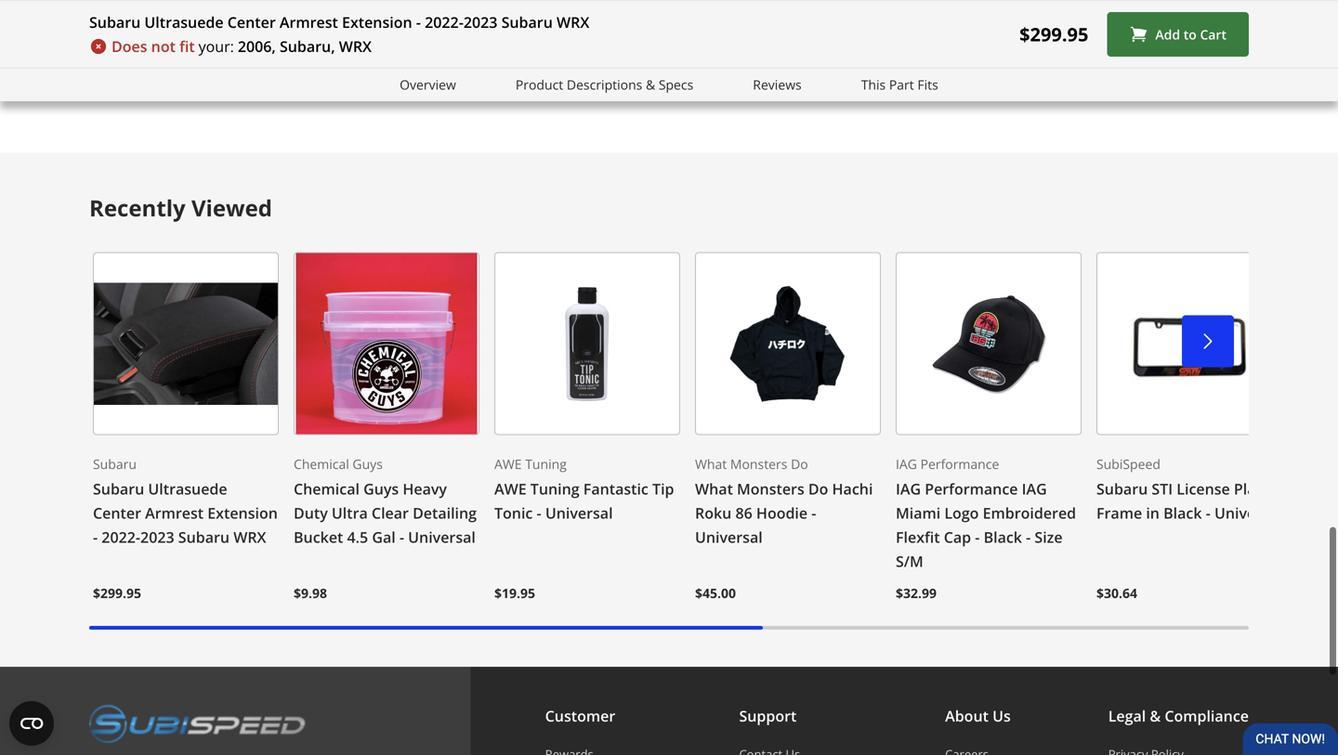 Task type: locate. For each thing, give the bounding box(es) containing it.
1 vertical spatial 2022-
[[102, 527, 140, 547]]

- inside "awe tuning awe tuning fantastic tip tonic - universal"
[[537, 503, 541, 523]]

0 vertical spatial 2022-
[[425, 12, 464, 32]]

ultrasuede inside subaru subaru ultrasuede center armrest extension - 2022-2023 subaru wrx
[[148, 479, 227, 499]]

hachi
[[832, 479, 873, 499]]

recently viewed
[[89, 193, 272, 223]]

1 horizontal spatial center
[[227, 12, 276, 32]]

duty
[[294, 503, 328, 523]]

subaru inside 2022 subaru wrx link
[[127, 25, 177, 45]]

1 horizontal spatial armrest
[[280, 12, 338, 32]]

legal
[[1108, 706, 1146, 726]]

frame
[[1097, 503, 1142, 523]]

wrx left bucket
[[233, 527, 266, 547]]

wrx inside subaru subaru ultrasuede center armrest extension - 2022-2023 subaru wrx
[[233, 527, 266, 547]]

support
[[739, 706, 797, 726]]

ultra
[[332, 503, 368, 523]]

clear
[[372, 503, 409, 523]]

1 horizontal spatial 2022-
[[425, 12, 464, 32]]

- inside subaru subaru ultrasuede center armrest extension - 2022-2023 subaru wrx
[[93, 527, 98, 547]]

1 vertical spatial &
[[1150, 706, 1161, 726]]

2022-
[[425, 12, 464, 32], [102, 527, 140, 547]]

0 vertical spatial awe
[[494, 456, 522, 473]]

1 chemical from the top
[[294, 456, 349, 473]]

& left "specs"
[[646, 76, 655, 93]]

0 horizontal spatial extension
[[207, 503, 278, 523]]

universal down 86
[[695, 527, 763, 547]]

in
[[1146, 503, 1160, 523]]

bucket
[[294, 527, 343, 547]]

flexfit
[[896, 527, 940, 547]]

universal down detailing
[[408, 527, 476, 547]]

what
[[695, 456, 727, 473], [695, 479, 733, 499]]

0 vertical spatial what
[[695, 456, 727, 473]]

armrest
[[280, 12, 338, 32], [145, 503, 204, 523]]

1 vertical spatial what
[[695, 479, 733, 499]]

1 vertical spatial extension
[[207, 503, 278, 523]]

0 horizontal spatial center
[[93, 503, 141, 523]]

universal
[[545, 503, 613, 523], [1215, 503, 1282, 523], [408, 527, 476, 547], [695, 527, 763, 547]]

0 horizontal spatial armrest
[[145, 503, 204, 523]]

0 vertical spatial $299.95
[[1020, 21, 1089, 47]]

reviews
[[753, 76, 802, 93]]

picture of subaru sti license plate frame in black - universal image
[[1097, 253, 1282, 436]]

wrx down fit
[[181, 60, 212, 80]]

1 vertical spatial $299.95
[[93, 585, 141, 602]]

1 vertical spatial tuning
[[530, 479, 580, 499]]

your:
[[199, 36, 234, 56]]

$45.00
[[695, 585, 736, 602]]

customer
[[545, 706, 615, 726]]

add to cart button
[[1107, 12, 1249, 57]]

do up hoodie at the bottom
[[791, 456, 808, 473]]

guys up "ultra" on the bottom of the page
[[353, 456, 383, 473]]

$9.98
[[294, 585, 327, 602]]

0 vertical spatial armrest
[[280, 12, 338, 32]]

0 horizontal spatial 2023
[[89, 60, 123, 80]]

wrx
[[557, 12, 589, 32], [181, 25, 212, 45], [339, 36, 372, 56], [181, 60, 212, 80], [233, 527, 266, 547]]

1 vertical spatial performance
[[925, 479, 1018, 499]]

to
[[1184, 25, 1197, 43]]

1 vertical spatial ultrasuede
[[148, 479, 227, 499]]

subaru inside 2023 subaru wrx link
[[127, 60, 177, 80]]

subaru subaru ultrasuede center armrest extension - 2022-2023 subaru wrx
[[93, 456, 278, 547]]

0 vertical spatial extension
[[342, 12, 412, 32]]

$19.95
[[494, 585, 535, 602]]

2022 subaru wrx link
[[89, 23, 212, 58]]

reviews link
[[753, 74, 802, 95]]

monsters up hoodie at the bottom
[[737, 479, 805, 499]]

0 vertical spatial black
[[1164, 503, 1202, 523]]

do
[[791, 456, 808, 473], [808, 479, 828, 499]]

2023 subaru wrx link
[[89, 58, 212, 94]]

&
[[646, 76, 655, 93], [1150, 706, 1161, 726]]

wrx inside 2022 subaru wrx link
[[181, 25, 212, 45]]

guys up clear
[[363, 479, 399, 499]]

1 vertical spatial black
[[984, 527, 1022, 547]]

awe6510-17010 awe tuning fantastic tip tonic, image
[[494, 253, 680, 436]]

0 vertical spatial chemical
[[294, 456, 349, 473]]

iag
[[896, 456, 917, 473], [896, 479, 921, 499], [1022, 479, 1047, 499]]

0 vertical spatial center
[[227, 12, 276, 32]]

legal & compliance
[[1108, 706, 1249, 726]]

chemical
[[294, 456, 349, 473], [294, 479, 360, 499]]

part
[[889, 76, 914, 93]]

chemical guys chemical guys heavy duty ultra clear detailing bucket 4.5 gal - universal
[[294, 456, 477, 547]]

detailing
[[413, 503, 477, 523]]

awe
[[494, 456, 522, 473], [494, 479, 527, 499]]

s/m
[[896, 552, 924, 571]]

1 vertical spatial chemical
[[294, 479, 360, 499]]

-
[[416, 12, 421, 32], [537, 503, 541, 523], [812, 503, 816, 523], [1206, 503, 1211, 523], [93, 527, 98, 547], [399, 527, 404, 547], [975, 527, 980, 547], [1026, 527, 1031, 547]]

1 vertical spatial awe
[[494, 479, 527, 499]]

1 horizontal spatial 2023
[[140, 527, 174, 547]]

black right in
[[1164, 503, 1202, 523]]

descriptions
[[567, 76, 642, 93]]

does not fit your: 2006, subaru, wrx
[[112, 36, 372, 56]]

1 vertical spatial monsters
[[737, 479, 805, 499]]

iag miami logo hat - iagiag-app-2064sm, image
[[896, 253, 1082, 436]]

0 vertical spatial monsters
[[730, 456, 788, 473]]

extension up overview
[[342, 12, 412, 32]]

subaru inside subispeed subaru sti license plate frame in black - universal
[[1097, 479, 1148, 499]]

ultrasuede
[[144, 12, 224, 32], [148, 479, 227, 499]]

universal down the plate
[[1215, 503, 1282, 523]]

extension left "duty"
[[207, 503, 278, 523]]

0 horizontal spatial &
[[646, 76, 655, 93]]

extension inside subaru subaru ultrasuede center armrest extension - 2022-2023 subaru wrx
[[207, 503, 278, 523]]

0 horizontal spatial black
[[984, 527, 1022, 547]]

2023 inside subaru subaru ultrasuede center armrest extension - 2022-2023 subaru wrx
[[140, 527, 174, 547]]

this part fits link
[[861, 74, 938, 95]]

wrx right 'not'
[[181, 25, 212, 45]]

add to cart
[[1156, 25, 1227, 43]]

armrest inside subaru subaru ultrasuede center armrest extension - 2022-2023 subaru wrx
[[145, 503, 204, 523]]

tuning
[[525, 456, 567, 473], [530, 479, 580, 499]]

0 vertical spatial performance
[[921, 456, 999, 473]]

extension
[[342, 12, 412, 32], [207, 503, 278, 523]]

black down embroidered
[[984, 527, 1022, 547]]

about
[[945, 706, 989, 726]]

monsters up 86
[[730, 456, 788, 473]]

1 vertical spatial center
[[93, 503, 141, 523]]

0 horizontal spatial 2022-
[[102, 527, 140, 547]]

0 vertical spatial 2023
[[464, 12, 498, 32]]

86
[[736, 503, 753, 523]]

subispeed
[[1097, 456, 1161, 473]]

universal inside subispeed subaru sti license plate frame in black - universal
[[1215, 503, 1282, 523]]

2 vertical spatial 2023
[[140, 527, 174, 547]]

1 horizontal spatial black
[[1164, 503, 1202, 523]]

1 vertical spatial armrest
[[145, 503, 204, 523]]

0 vertical spatial ultrasuede
[[144, 12, 224, 32]]

& right legal
[[1150, 706, 1161, 726]]

subaru
[[89, 12, 141, 32], [501, 12, 553, 32], [127, 25, 177, 45], [127, 60, 177, 80], [93, 456, 137, 473], [93, 479, 144, 499], [1097, 479, 1148, 499], [178, 527, 230, 547]]

$299.95
[[1020, 21, 1089, 47], [93, 585, 141, 602]]

1 horizontal spatial $299.95
[[1020, 21, 1089, 47]]

performance
[[921, 456, 999, 473], [925, 479, 1018, 499]]

do left hachi
[[808, 479, 828, 499]]

2023 subaru wrx
[[89, 60, 212, 80]]

guys
[[353, 456, 383, 473], [363, 479, 399, 499]]

universal down the fantastic at the left of page
[[545, 503, 613, 523]]

0 vertical spatial do
[[791, 456, 808, 473]]

us
[[993, 706, 1011, 726]]

license
[[1177, 479, 1230, 499]]

monsters
[[730, 456, 788, 473], [737, 479, 805, 499]]

2022- inside subaru subaru ultrasuede center armrest extension - 2022-2023 subaru wrx
[[102, 527, 140, 547]]

subaru,
[[280, 36, 335, 56]]

center
[[227, 12, 276, 32], [93, 503, 141, 523]]

0 horizontal spatial $299.95
[[93, 585, 141, 602]]

black
[[1164, 503, 1202, 523], [984, 527, 1022, 547]]



Task type: describe. For each thing, give the bounding box(es) containing it.
universal inside chemical guys chemical guys heavy duty ultra clear detailing bucket 4.5 gal - universal
[[408, 527, 476, 547]]

awe tuning awe tuning fantastic tip tonic - universal
[[494, 456, 674, 523]]

$32.99
[[896, 585, 937, 602]]

plate
[[1234, 479, 1270, 499]]

1 what from the top
[[695, 456, 727, 473]]

fit
[[179, 36, 195, 56]]

2 chemical from the top
[[294, 479, 360, 499]]

iag performance iag performance iag miami logo embroidered flexfit cap - black - size s/m
[[896, 456, 1076, 571]]

universal inside the what monsters do what monsters do hachi roku 86 hoodie - universal
[[695, 527, 763, 547]]

2006,
[[238, 36, 276, 56]]

1 vertical spatial do
[[808, 479, 828, 499]]

wrx inside 2023 subaru wrx link
[[181, 60, 212, 80]]

subispeed logo image
[[89, 705, 306, 744]]

black inside subispeed subaru sti license plate frame in black - universal
[[1164, 503, 1202, 523]]

this
[[861, 76, 886, 93]]

this part fits
[[861, 76, 938, 93]]

what monsters do what monsters do hachi roku 86 hoodie - universal
[[695, 456, 873, 547]]

cheacc106 chemical guys heavy duty ultra clear detailing bucket 4.5 gal, image
[[294, 253, 480, 436]]

cap
[[944, 527, 971, 547]]

add
[[1156, 25, 1180, 43]]

heavy
[[403, 479, 447, 499]]

- inside chemical guys chemical guys heavy duty ultra clear detailing bucket 4.5 gal - universal
[[399, 527, 404, 547]]

miami
[[896, 503, 941, 523]]

subaru ultrasuede center armrest extension - 2022-2023 subaru wrx
[[89, 12, 589, 32]]

0 vertical spatial tuning
[[525, 456, 567, 473]]

- inside subispeed subaru sti license plate frame in black - universal
[[1206, 503, 1211, 523]]

0 vertical spatial &
[[646, 76, 655, 93]]

sti
[[1152, 479, 1173, 499]]

roku
[[695, 503, 732, 523]]

fantastic
[[583, 479, 649, 499]]

2 awe from the top
[[494, 479, 527, 499]]

2022
[[89, 25, 123, 45]]

0 vertical spatial guys
[[353, 456, 383, 473]]

black inside iag performance iag performance iag miami logo embroidered flexfit cap - black - size s/m
[[984, 527, 1022, 547]]

2 horizontal spatial 2023
[[464, 12, 498, 32]]

product descriptions & specs link
[[516, 74, 694, 95]]

does
[[112, 36, 147, 56]]

universal inside "awe tuning awe tuning fantastic tip tonic - universal"
[[545, 503, 613, 523]]

specs
[[659, 76, 694, 93]]

hoodie
[[756, 503, 808, 523]]

1 horizontal spatial extension
[[342, 12, 412, 32]]

1 vertical spatial guys
[[363, 479, 399, 499]]

1 vertical spatial 2023
[[89, 60, 123, 80]]

embroidered
[[983, 503, 1076, 523]]

tonic
[[494, 503, 533, 523]]

product descriptions & specs
[[516, 76, 694, 93]]

not
[[151, 36, 176, 56]]

4.5
[[347, 527, 368, 547]]

cart
[[1200, 25, 1227, 43]]

wrx up product descriptions & specs
[[557, 12, 589, 32]]

1 horizontal spatial &
[[1150, 706, 1161, 726]]

$30.64
[[1097, 585, 1138, 602]]

size
[[1035, 527, 1063, 547]]

compliance
[[1165, 706, 1249, 726]]

overview link
[[400, 74, 456, 95]]

center inside subaru subaru ultrasuede center armrest extension - 2022-2023 subaru wrx
[[93, 503, 141, 523]]

recently
[[89, 193, 186, 223]]

gal
[[372, 527, 396, 547]]

tip
[[652, 479, 674, 499]]

2022 subaru wrx
[[89, 25, 212, 45]]

- inside the what monsters do what monsters do hachi roku 86 hoodie - universal
[[812, 503, 816, 523]]

2 what from the top
[[695, 479, 733, 499]]

subj2010vc001 subaru ultrasuede center armrest extension - 2022+ subaru wrx, image
[[93, 253, 279, 436]]

fits
[[918, 76, 938, 93]]

about us
[[945, 706, 1011, 726]]

logo
[[945, 503, 979, 523]]

open widget image
[[9, 702, 54, 746]]

subispeed subaru sti license plate frame in black - universal
[[1097, 456, 1282, 523]]

product
[[516, 76, 563, 93]]

viewed
[[191, 193, 272, 223]]

overview
[[400, 76, 456, 93]]

wrx down subaru ultrasuede center armrest extension - 2022-2023 subaru wrx
[[339, 36, 372, 56]]

1 awe from the top
[[494, 456, 522, 473]]

wmdwmd86   -   what monsters do hachi roku 86 hoodie, image
[[695, 253, 881, 436]]



Task type: vqa. For each thing, say whether or not it's contained in the screenshot.
original
no



